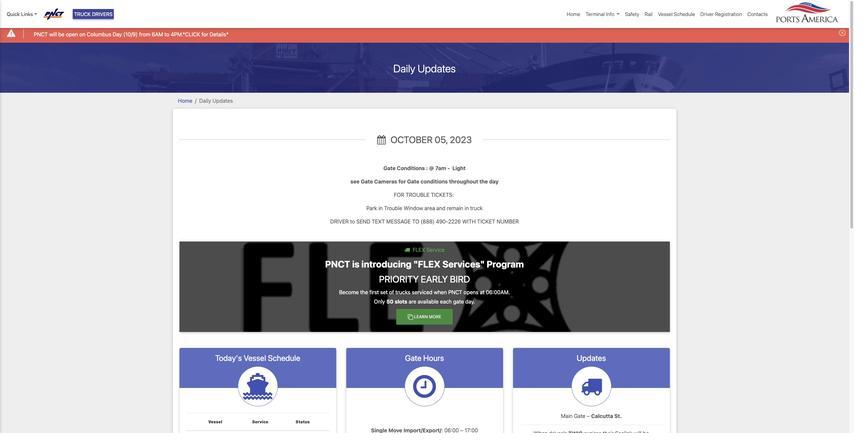Task type: vqa. For each thing, say whether or not it's contained in the screenshot.
the right In
yes



Task type: describe. For each thing, give the bounding box(es) containing it.
1 horizontal spatial home link
[[564, 8, 583, 21]]

–
[[587, 413, 590, 419]]

0 horizontal spatial daily updates
[[199, 98, 233, 104]]

become the first set of trucks serviced when pnct opens at 06:00am. only 50 slots are available each gate day.
[[339, 289, 510, 305]]

1 horizontal spatial to
[[350, 218, 355, 224]]

quick
[[7, 11, 20, 17]]

truck
[[74, 11, 91, 17]]

@
[[429, 165, 434, 171]]

gate conditions : @ 7am -  light
[[384, 165, 466, 171]]

rail link
[[642, 8, 656, 21]]

remain
[[447, 205, 463, 211]]

1 horizontal spatial the
[[480, 178, 488, 184]]

1 horizontal spatial service
[[427, 247, 445, 253]]

1 vertical spatial service
[[252, 420, 268, 425]]

at
[[480, 289, 485, 295]]

quick links link
[[7, 10, 37, 18]]

driver registration
[[701, 11, 742, 17]]

truck drivers link
[[73, 9, 114, 19]]

truck drivers
[[74, 11, 113, 17]]

early
[[421, 274, 448, 285]]

driver registration link
[[698, 8, 745, 21]]

1 vertical spatial schedule
[[268, 353, 300, 363]]

services"
[[443, 259, 485, 270]]

trucks
[[396, 289, 411, 295]]

safety
[[625, 11, 640, 17]]

2 vertical spatial updates
[[577, 353, 606, 363]]

50
[[387, 299, 394, 305]]

only
[[374, 299, 385, 305]]

driver to send text message to (888) 490-2226 with ticket number
[[330, 218, 519, 224]]

6am
[[152, 31, 163, 37]]

trouble
[[406, 192, 430, 198]]

set
[[380, 289, 388, 295]]

from
[[139, 31, 150, 37]]

vessel for vessel schedule
[[658, 11, 673, 17]]

on
[[79, 31, 85, 37]]

become
[[339, 289, 359, 295]]

slots
[[395, 299, 407, 305]]

when
[[434, 289, 447, 295]]

open
[[66, 31, 78, 37]]

today's
[[215, 353, 242, 363]]

area
[[425, 205, 435, 211]]

serviced
[[412, 289, 433, 295]]

1 vertical spatial for
[[399, 178, 406, 184]]

quick links
[[7, 11, 33, 17]]

each
[[440, 299, 452, 305]]

2 in from the left
[[465, 205, 469, 211]]

st.
[[615, 413, 622, 419]]

close image
[[839, 29, 846, 36]]

send
[[356, 218, 371, 224]]

gate down conditions
[[407, 178, 420, 184]]

driver
[[330, 218, 349, 224]]

truck
[[470, 205, 483, 211]]

1 horizontal spatial schedule
[[674, 11, 695, 17]]

terminal info link
[[583, 8, 623, 21]]

2023
[[450, 134, 472, 145]]

the inside become the first set of trucks serviced when pnct opens at 06:00am. only 50 slots are available each gate day.
[[360, 289, 368, 295]]

bird
[[450, 274, 470, 285]]

pnct will be open on columbus day (10/9) from 6am to 4pm.*click for details*
[[34, 31, 229, 37]]

pnct will be open on columbus day (10/9) from 6am to 4pm.*click for details* alert
[[0, 25, 849, 43]]

details*
[[210, 31, 229, 37]]

(888)
[[421, 218, 435, 224]]

gate hours
[[405, 353, 444, 363]]

opens
[[464, 289, 479, 295]]

safety link
[[623, 8, 642, 21]]

contacts link
[[745, 8, 771, 21]]

window
[[404, 205, 423, 211]]

driver
[[701, 11, 714, 17]]

490-
[[436, 218, 448, 224]]

priority
[[379, 274, 419, 285]]

clone image
[[408, 314, 413, 320]]

links
[[21, 11, 33, 17]]

05,
[[435, 134, 448, 145]]

gate left the –
[[574, 413, 586, 419]]

learn more
[[414, 314, 441, 319]]

gate
[[453, 299, 464, 305]]

is
[[352, 259, 360, 270]]

hours
[[423, 353, 444, 363]]

learn more link
[[397, 309, 453, 325]]

flex
[[413, 247, 425, 253]]

vessel for vessel
[[208, 420, 222, 425]]

status
[[296, 420, 310, 425]]

ticket
[[477, 218, 495, 224]]

october
[[391, 134, 433, 145]]

priority early bird
[[379, 274, 470, 285]]

pnct is introducing "flex services" program
[[325, 259, 524, 270]]



Task type: locate. For each thing, give the bounding box(es) containing it.
1 vertical spatial home
[[178, 98, 192, 104]]

to inside "link"
[[165, 31, 169, 37]]

in left truck
[[465, 205, 469, 211]]

0 vertical spatial home
[[567, 11, 580, 17]]

calendar image
[[377, 135, 386, 144]]

2 vertical spatial pnct
[[448, 289, 462, 295]]

7am
[[435, 165, 446, 171]]

park
[[367, 205, 377, 211]]

1 horizontal spatial pnct
[[325, 259, 350, 270]]

today's vessel schedule
[[215, 353, 300, 363]]

main
[[561, 413, 573, 419]]

pnct will be open on columbus day (10/9) from 6am to 4pm.*click for details* link
[[34, 30, 229, 38]]

for left details*
[[202, 31, 208, 37]]

1 vertical spatial updates
[[213, 98, 233, 104]]

(10/9)
[[123, 31, 138, 37]]

2 horizontal spatial pnct
[[448, 289, 462, 295]]

gate left hours at the bottom of page
[[405, 353, 422, 363]]

pnct for pnct will be open on columbus day (10/9) from 6am to 4pm.*click for details*
[[34, 31, 48, 37]]

0 horizontal spatial updates
[[213, 98, 233, 104]]

2226
[[448, 218, 461, 224]]

terminal info
[[586, 11, 615, 17]]

drivers
[[92, 11, 113, 17]]

october 05, 2023
[[389, 134, 472, 145]]

0 horizontal spatial home link
[[178, 98, 192, 104]]

text
[[372, 218, 385, 224]]

program
[[487, 259, 524, 270]]

in
[[379, 205, 383, 211], [465, 205, 469, 211]]

tickets:
[[431, 192, 454, 198]]

for
[[394, 192, 404, 198]]

schedule
[[674, 11, 695, 17], [268, 353, 300, 363]]

service
[[427, 247, 445, 253], [252, 420, 268, 425]]

0 vertical spatial vessel
[[658, 11, 673, 17]]

the
[[480, 178, 488, 184], [360, 289, 368, 295]]

0 horizontal spatial daily
[[199, 98, 211, 104]]

2 vertical spatial vessel
[[208, 420, 222, 425]]

to
[[165, 31, 169, 37], [350, 218, 355, 224]]

:
[[426, 165, 428, 171]]

0 horizontal spatial home
[[178, 98, 192, 104]]

06:00am.
[[486, 289, 510, 295]]

0 vertical spatial for
[[202, 31, 208, 37]]

0 horizontal spatial service
[[252, 420, 268, 425]]

1 in from the left
[[379, 205, 383, 211]]

1 vertical spatial vessel
[[244, 353, 266, 363]]

truck image
[[405, 247, 410, 252]]

1 horizontal spatial updates
[[418, 62, 456, 75]]

the left day
[[480, 178, 488, 184]]

1 vertical spatial pnct
[[325, 259, 350, 270]]

of
[[389, 289, 394, 295]]

pnct for pnct is introducing "flex services" program
[[325, 259, 350, 270]]

0 horizontal spatial vessel
[[208, 420, 222, 425]]

conditions
[[421, 178, 448, 184]]

home
[[567, 11, 580, 17], [178, 98, 192, 104]]

vessel schedule
[[658, 11, 695, 17]]

pnct inside become the first set of trucks serviced when pnct opens at 06:00am. only 50 slots are available each gate day.
[[448, 289, 462, 295]]

0 horizontal spatial pnct
[[34, 31, 48, 37]]

0 vertical spatial schedule
[[674, 11, 695, 17]]

cameras
[[374, 178, 397, 184]]

pnct up gate on the bottom right
[[448, 289, 462, 295]]

vessel
[[658, 11, 673, 17], [244, 353, 266, 363], [208, 420, 222, 425]]

will
[[49, 31, 57, 37]]

1 horizontal spatial daily updates
[[393, 62, 456, 75]]

daily
[[393, 62, 415, 75], [199, 98, 211, 104]]

in right park on the left top of page
[[379, 205, 383, 211]]

0 vertical spatial daily
[[393, 62, 415, 75]]

info
[[606, 11, 615, 17]]

day.
[[465, 299, 475, 305]]

home link
[[564, 8, 583, 21], [178, 98, 192, 104]]

1 vertical spatial the
[[360, 289, 368, 295]]

0 vertical spatial to
[[165, 31, 169, 37]]

updates
[[418, 62, 456, 75], [213, 98, 233, 104], [577, 353, 606, 363]]

1 horizontal spatial daily
[[393, 62, 415, 75]]

for inside "link"
[[202, 31, 208, 37]]

main gate – calcutta st.
[[561, 413, 622, 419]]

1 horizontal spatial for
[[399, 178, 406, 184]]

see
[[351, 178, 360, 184]]

1 vertical spatial daily
[[199, 98, 211, 104]]

1 vertical spatial to
[[350, 218, 355, 224]]

2 horizontal spatial vessel
[[658, 11, 673, 17]]

throughout
[[449, 178, 478, 184]]

gate
[[384, 165, 396, 171], [361, 178, 373, 184], [407, 178, 420, 184], [405, 353, 422, 363], [574, 413, 586, 419]]

vessel schedule link
[[656, 8, 698, 21]]

0 horizontal spatial in
[[379, 205, 383, 211]]

to left the send
[[350, 218, 355, 224]]

columbus
[[87, 31, 111, 37]]

for up for
[[399, 178, 406, 184]]

registration
[[715, 11, 742, 17]]

contacts
[[748, 11, 768, 17]]

1 vertical spatial daily updates
[[199, 98, 233, 104]]

0 horizontal spatial the
[[360, 289, 368, 295]]

to
[[412, 218, 419, 224]]

and
[[437, 205, 446, 211]]

gate up cameras
[[384, 165, 396, 171]]

0 vertical spatial service
[[427, 247, 445, 253]]

0 vertical spatial daily updates
[[393, 62, 456, 75]]

be
[[58, 31, 64, 37]]

1 horizontal spatial in
[[465, 205, 469, 211]]

pnct left will
[[34, 31, 48, 37]]

the left 'first'
[[360, 289, 368, 295]]

0 vertical spatial updates
[[418, 62, 456, 75]]

0 horizontal spatial for
[[202, 31, 208, 37]]

1 horizontal spatial vessel
[[244, 353, 266, 363]]

0 horizontal spatial to
[[165, 31, 169, 37]]

pnct inside "link"
[[34, 31, 48, 37]]

0 vertical spatial the
[[480, 178, 488, 184]]

pnct
[[34, 31, 48, 37], [325, 259, 350, 270], [448, 289, 462, 295]]

to right 6am
[[165, 31, 169, 37]]

gate right see
[[361, 178, 373, 184]]

introducing
[[362, 259, 412, 270]]

pnct left is
[[325, 259, 350, 270]]

"flex
[[414, 259, 441, 270]]

learn
[[414, 314, 428, 319]]

terminal
[[586, 11, 605, 17]]

0 horizontal spatial schedule
[[268, 353, 300, 363]]

flex service
[[411, 247, 445, 253]]

available
[[418, 299, 439, 305]]

more
[[429, 314, 441, 319]]

1 vertical spatial home link
[[178, 98, 192, 104]]

conditions
[[397, 165, 425, 171]]

see gate cameras for gate conditions throughout the day
[[351, 178, 499, 184]]

day
[[489, 178, 499, 184]]

0 vertical spatial pnct
[[34, 31, 48, 37]]

-
[[448, 165, 450, 171]]

with
[[462, 218, 476, 224]]

day
[[113, 31, 122, 37]]

calcutta
[[591, 413, 613, 419]]

message
[[386, 218, 411, 224]]

1 horizontal spatial home
[[567, 11, 580, 17]]

trouble
[[384, 205, 402, 211]]

2 horizontal spatial updates
[[577, 353, 606, 363]]

for trouble tickets:
[[393, 192, 457, 198]]

0 vertical spatial home link
[[564, 8, 583, 21]]

first
[[370, 289, 379, 295]]



